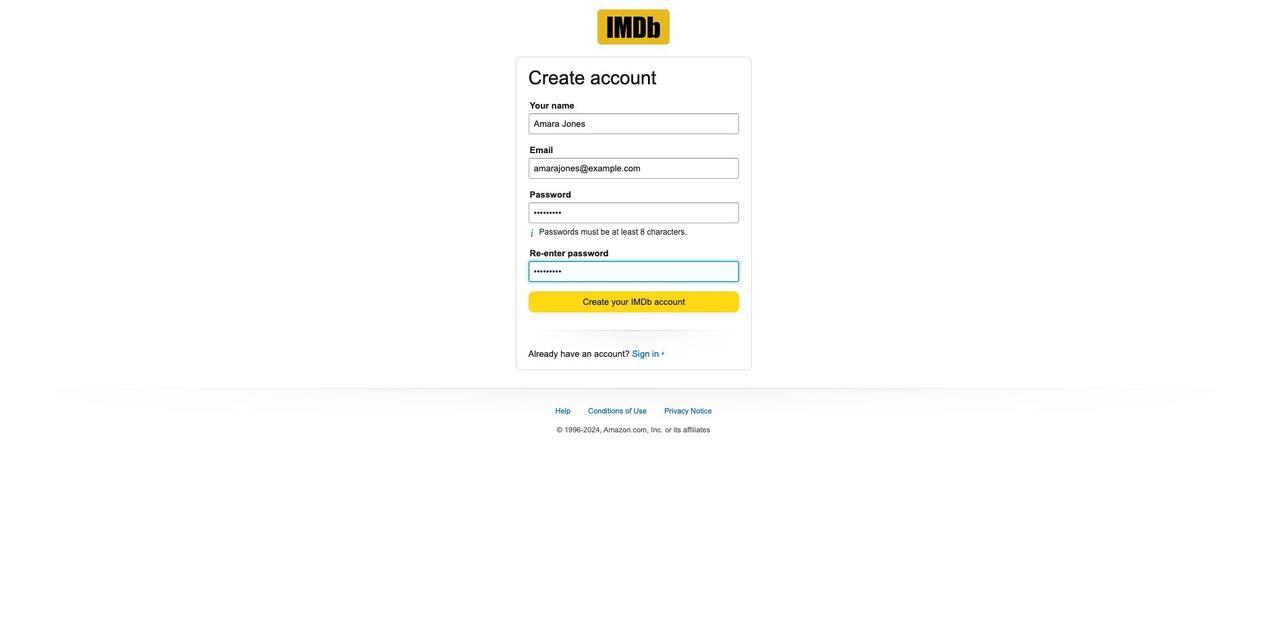Task type: describe. For each thing, give the bounding box(es) containing it.
at least 8 characters password field
[[529, 202, 739, 223]]

alert image
[[530, 229, 539, 237]]

First and last name text field
[[529, 113, 739, 134]]



Task type: vqa. For each thing, say whether or not it's contained in the screenshot.
alert image
yes



Task type: locate. For each thing, give the bounding box(es) containing it.
None submit
[[529, 292, 738, 311]]

imdb.com logo image
[[598, 9, 670, 45]]

None password field
[[529, 261, 739, 282]]

None email field
[[529, 158, 739, 179]]



